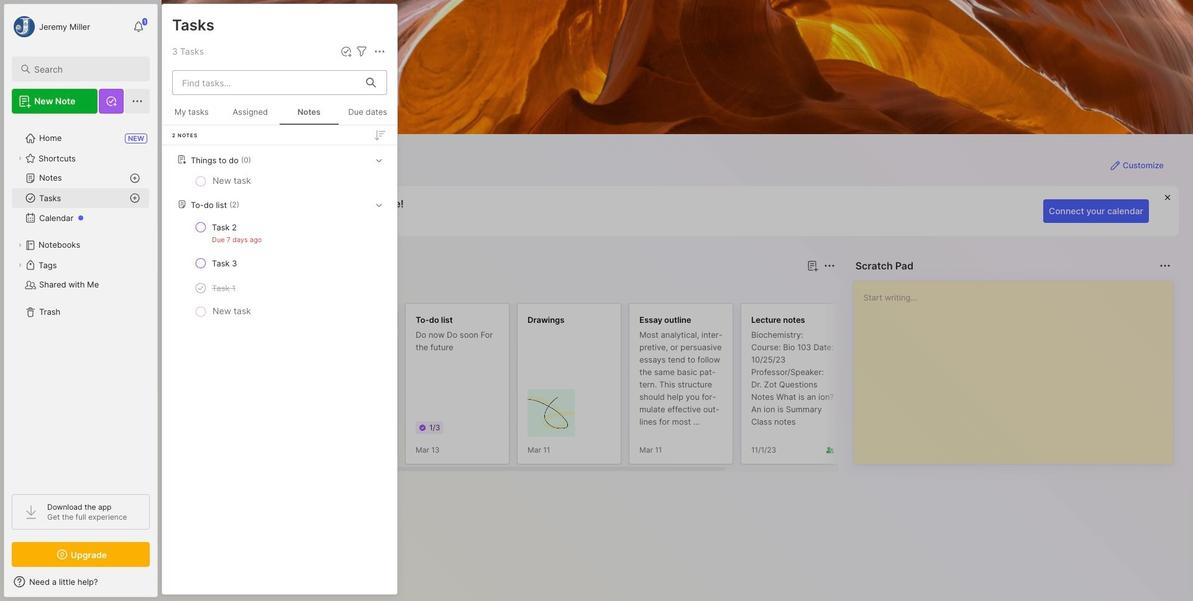Task type: vqa. For each thing, say whether or not it's contained in the screenshot.
tab
yes



Task type: locate. For each thing, give the bounding box(es) containing it.
1 vertical spatial row
[[167, 252, 392, 275]]

2 vertical spatial row
[[167, 277, 392, 300]]

row group
[[162, 126, 397, 335], [182, 303, 965, 472]]

1 tab from the left
[[184, 281, 221, 296]]

1 horizontal spatial tab
[[225, 281, 276, 296]]

1 row from the top
[[167, 216, 392, 250]]

expand notebooks image
[[16, 242, 24, 249]]

task 3 2 cell
[[212, 257, 237, 270]]

Filter tasks field
[[354, 44, 369, 59]]

row
[[167, 216, 392, 250], [167, 252, 392, 275], [167, 277, 392, 300]]

Start writing… text field
[[864, 282, 1173, 454]]

Find tasks… text field
[[175, 72, 359, 93]]

none search field inside 'main' "element"
[[34, 62, 139, 76]]

tab
[[184, 281, 221, 296], [225, 281, 276, 296]]

None search field
[[34, 62, 139, 76]]

0 horizontal spatial tab
[[184, 281, 221, 296]]

0 vertical spatial row
[[167, 216, 392, 250]]

collapse qa-tasks_sections_bynote_1 image
[[373, 199, 385, 211]]

tree
[[4, 121, 157, 484]]

tab list
[[184, 281, 833, 296]]

Account field
[[12, 14, 90, 39]]



Task type: describe. For each thing, give the bounding box(es) containing it.
thumbnail image
[[528, 390, 575, 437]]

task 1 0 cell
[[212, 282, 236, 295]]

2 row from the top
[[167, 252, 392, 275]]

filter tasks image
[[354, 44, 369, 59]]

More actions and view options field
[[369, 44, 387, 59]]

tree inside 'main' "element"
[[4, 121, 157, 484]]

more actions and view options image
[[372, 44, 387, 59]]

new task image
[[340, 45, 352, 58]]

Search text field
[[34, 63, 139, 75]]

task 2 1 cell
[[212, 221, 237, 234]]

WHAT'S NEW field
[[4, 572, 157, 592]]

Sort options field
[[372, 128, 387, 143]]

click to collapse image
[[157, 579, 166, 594]]

expand tags image
[[16, 262, 24, 269]]

3 row from the top
[[167, 277, 392, 300]]

2 tab from the left
[[225, 281, 276, 296]]

main element
[[0, 0, 162, 602]]

collapse qa-tasks_sections_bynote_0 image
[[373, 154, 385, 167]]



